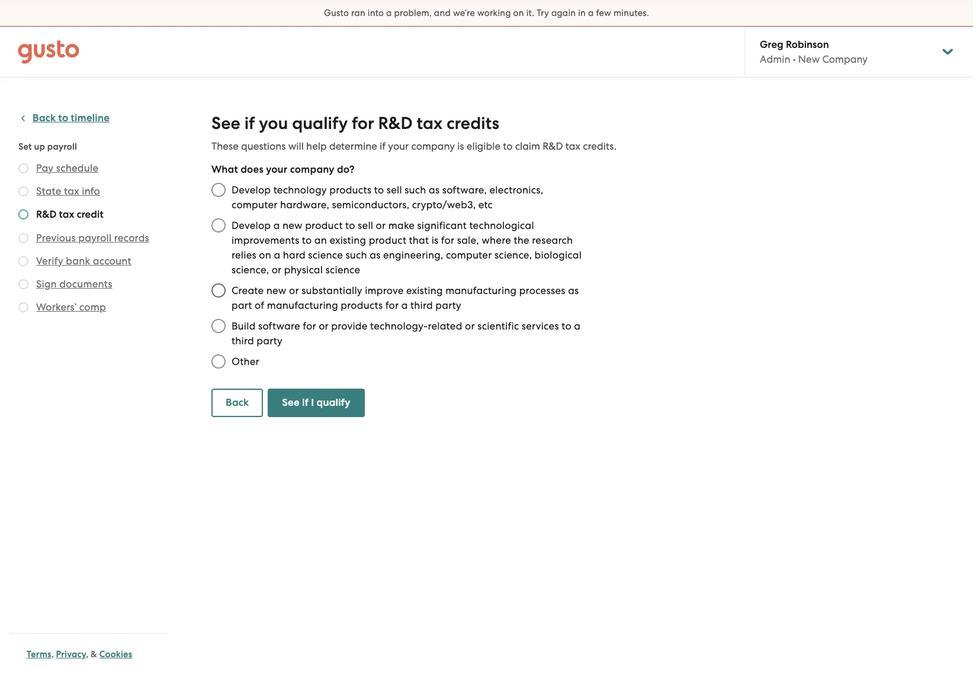 Task type: vqa. For each thing, say whether or not it's contained in the screenshot.
This in the How does this company currently run payroll? This lets us know if we need to collect any previous payroll info.
no



Task type: describe. For each thing, give the bounding box(es) containing it.
verify bank account button
[[36, 254, 131, 268]]

party inside build software for or provide technology-related or scientific services to a third party
[[257, 335, 283, 347]]

new
[[798, 53, 820, 65]]

such inside the develop a new product to sell or make significant technological improvements to an existing product that is for sale, where the research relies on a hard science such as engineering, computer science, biological science, or physical science
[[346, 249, 367, 261]]

relies
[[232, 249, 256, 261]]

1 , from the left
[[51, 650, 54, 661]]

claim
[[515, 140, 540, 152]]

what does your company do?
[[211, 163, 355, 176]]

0 horizontal spatial product
[[305, 220, 343, 232]]

privacy
[[56, 650, 86, 661]]

tax left credit
[[59, 209, 74, 221]]

Develop technology products to sell such as software, electronics, computer hardware, semiconductors, crypto/web3, etc radio
[[206, 177, 232, 203]]

set
[[18, 142, 32, 152]]

1 vertical spatial if
[[380, 140, 386, 152]]

working
[[477, 8, 511, 18]]

1 horizontal spatial manufacturing
[[446, 285, 517, 297]]

3 check image from the top
[[18, 210, 28, 220]]

see if i qualify
[[282, 397, 350, 409]]

i
[[311, 397, 314, 409]]

substantially
[[302, 285, 362, 297]]

privacy link
[[56, 650, 86, 661]]

credit
[[77, 209, 103, 221]]

improve
[[365, 285, 404, 297]]

again
[[551, 8, 576, 18]]

credits
[[447, 113, 499, 134]]

0 horizontal spatial payroll
[[47, 142, 77, 152]]

third inside create new or substantially improve existing manufacturing processes as part of manufacturing products for a third party
[[410, 300, 433, 312]]

check image for state
[[18, 187, 28, 197]]

where
[[482, 235, 511, 246]]

technology
[[273, 184, 327, 196]]

gusto
[[324, 8, 349, 18]]

you
[[259, 113, 288, 134]]

scientific
[[478, 320, 519, 332]]

technological
[[469, 220, 534, 232]]

1 horizontal spatial your
[[388, 140, 409, 152]]

1 horizontal spatial science,
[[495, 249, 532, 261]]

•
[[793, 53, 796, 65]]

into
[[368, 8, 384, 18]]

new inside the develop a new product to sell or make significant technological improvements to an existing product that is for sale, where the research relies on a hard science such as engineering, computer science, biological science, or physical science
[[283, 220, 303, 232]]

Create new or substantially improve existing manufacturing processes as part of manufacturing products for a third party radio
[[206, 278, 232, 304]]

physical
[[284, 264, 323, 276]]

if for see if i qualify
[[302, 397, 309, 409]]

to inside develop technology products to sell such as software, electronics, computer hardware, semiconductors, crypto/web3, etc
[[374, 184, 384, 196]]

an
[[314, 235, 327, 246]]

to left claim
[[503, 140, 513, 152]]

back button
[[211, 389, 263, 418]]

a right in
[[588, 8, 594, 18]]

try
[[537, 8, 549, 18]]

workers' comp button
[[36, 300, 106, 315]]

significant
[[417, 220, 467, 232]]

see for see if you qualify for r&d tax credits
[[211, 113, 240, 134]]

&
[[91, 650, 97, 661]]

1 vertical spatial your
[[266, 163, 288, 176]]

to left an
[[302, 235, 312, 246]]

sale,
[[457, 235, 479, 246]]

or inside create new or substantially improve existing manufacturing processes as part of manufacturing products for a third party
[[289, 285, 299, 297]]

or left make
[[376, 220, 386, 232]]

sign documents button
[[36, 277, 112, 291]]

provide
[[331, 320, 368, 332]]

build
[[232, 320, 256, 332]]

info
[[82, 185, 100, 197]]

create new or substantially improve existing manufacturing processes as part of manufacturing products for a third party
[[232, 285, 579, 312]]

make
[[388, 220, 415, 232]]

technology-
[[370, 320, 428, 332]]

crypto/web3,
[[412, 199, 476, 211]]

and
[[434, 8, 451, 18]]

determine
[[329, 140, 377, 152]]

party inside create new or substantially improve existing manufacturing processes as part of manufacturing products for a third party
[[436, 300, 462, 312]]

computer inside the develop a new product to sell or make significant technological improvements to an existing product that is for sale, where the research relies on a hard science such as engineering, computer science, biological science, or physical science
[[446, 249, 492, 261]]

computer inside develop technology products to sell such as software, electronics, computer hardware, semiconductors, crypto/web3, etc
[[232, 199, 278, 211]]

up
[[34, 142, 45, 152]]

existing inside create new or substantially improve existing manufacturing processes as part of manufacturing products for a third party
[[406, 285, 443, 297]]

account
[[93, 255, 131, 267]]

check image for sign
[[18, 280, 28, 290]]

hardware,
[[280, 199, 329, 211]]

2 horizontal spatial r&d
[[543, 140, 563, 152]]

what
[[211, 163, 238, 176]]

part
[[232, 300, 252, 312]]

problem,
[[394, 8, 432, 18]]

1 vertical spatial manufacturing
[[267, 300, 338, 312]]

will
[[288, 140, 304, 152]]

check image for pay
[[18, 163, 28, 174]]

sign
[[36, 278, 57, 290]]

the
[[514, 235, 529, 246]]

pay schedule
[[36, 162, 98, 174]]

terms
[[27, 650, 51, 661]]

to inside build software for or provide technology-related or scientific services to a third party
[[562, 320, 572, 332]]

terms , privacy , & cookies
[[27, 650, 132, 661]]

state tax info button
[[36, 184, 100, 198]]

hard
[[283, 249, 306, 261]]

services
[[522, 320, 559, 332]]

if for see if you qualify for r&d tax credits
[[244, 113, 255, 134]]

1 horizontal spatial r&d
[[378, 113, 413, 134]]

develop technology products to sell such as software, electronics, computer hardware, semiconductors, crypto/web3, etc
[[232, 184, 543, 211]]

back for back to timeline
[[33, 112, 56, 124]]

a up improvements
[[273, 220, 280, 232]]

Develop a new product to sell or make significant technological improvements to an existing product that is for sale, where the research relies on a hard science such as engineering, computer science, biological science, or physical science radio
[[206, 213, 232, 239]]

research
[[532, 235, 573, 246]]

timeline
[[71, 112, 110, 124]]

existing inside the develop a new product to sell or make significant technological improvements to an existing product that is for sale, where the research relies on a hard science such as engineering, computer science, biological science, or physical science
[[330, 235, 366, 246]]

r&d tax credit list
[[18, 161, 164, 317]]

or left provide
[[319, 320, 329, 332]]

engineering,
[[383, 249, 443, 261]]

terms link
[[27, 650, 51, 661]]

create
[[232, 285, 264, 297]]

comp
[[79, 302, 106, 313]]

that
[[409, 235, 429, 246]]

r&d inside 'r&d tax credit' list
[[36, 209, 57, 221]]



Task type: locate. For each thing, give the bounding box(es) containing it.
as up improve
[[370, 249, 381, 261]]

check image for verify
[[18, 257, 28, 267]]

for down improve
[[386, 300, 399, 312]]

robinson
[[786, 39, 829, 51]]

third
[[410, 300, 433, 312], [232, 335, 254, 347]]

1 vertical spatial such
[[346, 249, 367, 261]]

in
[[578, 8, 586, 18]]

as inside create new or substantially improve existing manufacturing processes as part of manufacturing products for a third party
[[568, 285, 579, 297]]

on inside the develop a new product to sell or make significant technological improvements to an existing product that is for sale, where the research relies on a hard science such as engineering, computer science, biological science, or physical science
[[259, 249, 271, 261]]

back to timeline
[[33, 112, 110, 124]]

0 vertical spatial computer
[[232, 199, 278, 211]]

check image left workers'
[[18, 303, 28, 313]]

etc
[[478, 199, 493, 211]]

workers'
[[36, 302, 77, 313]]

check image
[[18, 233, 28, 243], [18, 303, 28, 313]]

0 vertical spatial product
[[305, 220, 343, 232]]

1 horizontal spatial is
[[457, 140, 464, 152]]

payroll
[[47, 142, 77, 152], [78, 232, 112, 244]]

r&d
[[378, 113, 413, 134], [543, 140, 563, 152], [36, 209, 57, 221]]

4 check image from the top
[[18, 257, 28, 267]]

see left i
[[282, 397, 300, 409]]

see for see if i qualify
[[282, 397, 300, 409]]

previous payroll records button
[[36, 231, 149, 245]]

qualify up help
[[292, 113, 348, 134]]

1 check image from the top
[[18, 233, 28, 243]]

records
[[114, 232, 149, 244]]

software,
[[442, 184, 487, 196]]

payroll down credit
[[78, 232, 112, 244]]

workers' comp
[[36, 302, 106, 313]]

r&d tax credit
[[36, 209, 103, 221]]

back for back
[[226, 397, 249, 409]]

home image
[[18, 40, 79, 64]]

back down the other
[[226, 397, 249, 409]]

0 horizontal spatial see
[[211, 113, 240, 134]]

greg
[[760, 39, 784, 51]]

r&d up these questions will help determine if your company is eligible to claim r&d tax credits.
[[378, 113, 413, 134]]

1 vertical spatial products
[[341, 300, 383, 312]]

or
[[376, 220, 386, 232], [272, 264, 282, 276], [289, 285, 299, 297], [319, 320, 329, 332], [465, 320, 475, 332]]

2 check image from the top
[[18, 303, 28, 313]]

for up determine
[[352, 113, 374, 134]]

1 vertical spatial payroll
[[78, 232, 112, 244]]

is inside the develop a new product to sell or make significant technological improvements to an existing product that is for sale, where the research relies on a hard science such as engineering, computer science, biological science, or physical science
[[432, 235, 439, 246]]

build software for or provide technology-related or scientific services to a third party
[[232, 320, 581, 347]]

2 horizontal spatial if
[[380, 140, 386, 152]]

products down do?
[[329, 184, 372, 196]]

1 vertical spatial back
[[226, 397, 249, 409]]

tax left info
[[64, 185, 79, 197]]

science
[[308, 249, 343, 261], [326, 264, 360, 276]]

payroll up pay schedule button
[[47, 142, 77, 152]]

electronics,
[[490, 184, 543, 196]]

existing
[[330, 235, 366, 246], [406, 285, 443, 297]]

0 vertical spatial on
[[513, 8, 524, 18]]

, left privacy link
[[51, 650, 54, 661]]

develop inside the develop a new product to sell or make significant technological improvements to an existing product that is for sale, where the research relies on a hard science such as engineering, computer science, biological science, or physical science
[[232, 220, 271, 232]]

0 horizontal spatial back
[[33, 112, 56, 124]]

tax
[[417, 113, 443, 134], [566, 140, 581, 152], [64, 185, 79, 197], [59, 209, 74, 221]]

such up crypto/web3,
[[405, 184, 426, 196]]

these questions will help determine if your company is eligible to claim r&d tax credits.
[[211, 140, 617, 152]]

if left i
[[302, 397, 309, 409]]

a up technology-
[[401, 300, 408, 312]]

check image left sign
[[18, 280, 28, 290]]

0 horizontal spatial existing
[[330, 235, 366, 246]]

1 horizontal spatial sell
[[387, 184, 402, 196]]

0 vertical spatial payroll
[[47, 142, 77, 152]]

a left 'hard'
[[274, 249, 280, 261]]

1 develop from the top
[[232, 184, 271, 196]]

0 vertical spatial company
[[411, 140, 455, 152]]

1 vertical spatial new
[[266, 285, 286, 297]]

2 vertical spatial as
[[568, 285, 579, 297]]

see if you qualify for r&d tax credits
[[211, 113, 499, 134]]

1 horizontal spatial computer
[[446, 249, 492, 261]]

develop for develop a new product to sell or make significant technological improvements to an existing product that is for sale, where the research relies on a hard science such as engineering, computer science, biological science, or physical science
[[232, 220, 271, 232]]

previous payroll records
[[36, 232, 149, 244]]

is right that
[[432, 235, 439, 246]]

if right determine
[[380, 140, 386, 152]]

science, down the
[[495, 249, 532, 261]]

see up these
[[211, 113, 240, 134]]

sell down the semiconductors,
[[358, 220, 373, 232]]

1 horizontal spatial see
[[282, 397, 300, 409]]

a inside create new or substantially improve existing manufacturing processes as part of manufacturing products for a third party
[[401, 300, 408, 312]]

credits.
[[583, 140, 617, 152]]

as inside develop technology products to sell such as software, electronics, computer hardware, semiconductors, crypto/web3, etc
[[429, 184, 440, 196]]

1 horizontal spatial existing
[[406, 285, 443, 297]]

1 vertical spatial science
[[326, 264, 360, 276]]

for down significant
[[441, 235, 455, 246]]

0 vertical spatial existing
[[330, 235, 366, 246]]

1 vertical spatial existing
[[406, 285, 443, 297]]

0 vertical spatial back
[[33, 112, 56, 124]]

qualify right i
[[317, 397, 350, 409]]

tax up these questions will help determine if your company is eligible to claim r&d tax credits.
[[417, 113, 443, 134]]

to inside button
[[58, 112, 68, 124]]

third up technology-
[[410, 300, 433, 312]]

sell inside develop technology products to sell such as software, electronics, computer hardware, semiconductors, crypto/web3, etc
[[387, 184, 402, 196]]

cookies
[[99, 650, 132, 661]]

computer down "sale,"
[[446, 249, 492, 261]]

1 vertical spatial third
[[232, 335, 254, 347]]

sell up the semiconductors,
[[387, 184, 402, 196]]

products
[[329, 184, 372, 196], [341, 300, 383, 312]]

1 vertical spatial is
[[432, 235, 439, 246]]

1 vertical spatial check image
[[18, 303, 28, 313]]

1 horizontal spatial ,
[[86, 650, 88, 661]]

company up technology
[[290, 163, 334, 176]]

2 check image from the top
[[18, 187, 28, 197]]

science, down 'relies'
[[232, 264, 269, 276]]

party down software
[[257, 335, 283, 347]]

0 horizontal spatial on
[[259, 249, 271, 261]]

1 vertical spatial on
[[259, 249, 271, 261]]

, left &
[[86, 650, 88, 661]]

or down physical
[[289, 285, 299, 297]]

schedule
[[56, 162, 98, 174]]

back
[[33, 112, 56, 124], [226, 397, 249, 409]]

2 develop from the top
[[232, 220, 271, 232]]

payroll inside previous payroll records button
[[78, 232, 112, 244]]

develop for develop technology products to sell such as software, electronics, computer hardware, semiconductors, crypto/web3, etc
[[232, 184, 271, 196]]

new inside create new or substantially improve existing manufacturing processes as part of manufacturing products for a third party
[[266, 285, 286, 297]]

eligible
[[467, 140, 501, 152]]

1 vertical spatial develop
[[232, 220, 271, 232]]

0 vertical spatial r&d
[[378, 113, 413, 134]]

manufacturing
[[446, 285, 517, 297], [267, 300, 338, 312]]

see if i qualify button
[[268, 389, 365, 418]]

to up the semiconductors,
[[374, 184, 384, 196]]

a right into
[[386, 8, 392, 18]]

verify
[[36, 255, 63, 267]]

sell
[[387, 184, 402, 196], [358, 220, 373, 232]]

1 vertical spatial party
[[257, 335, 283, 347]]

1 vertical spatial company
[[290, 163, 334, 176]]

related
[[428, 320, 462, 332]]

tax left the credits.
[[566, 140, 581, 152]]

0 horizontal spatial your
[[266, 163, 288, 176]]

develop
[[232, 184, 271, 196], [232, 220, 271, 232]]

0 vertical spatial your
[[388, 140, 409, 152]]

0 vertical spatial products
[[329, 184, 372, 196]]

products inside develop technology products to sell such as software, electronics, computer hardware, semiconductors, crypto/web3, etc
[[329, 184, 372, 196]]

0 vertical spatial qualify
[[292, 113, 348, 134]]

see inside see if i qualify button
[[282, 397, 300, 409]]

0 horizontal spatial company
[[290, 163, 334, 176]]

0 vertical spatial science,
[[495, 249, 532, 261]]

0 vertical spatial party
[[436, 300, 462, 312]]

1 horizontal spatial if
[[302, 397, 309, 409]]

tax inside button
[[64, 185, 79, 197]]

Build software for or provide technology-related or scientific services to a third party radio
[[206, 313, 232, 339]]

biological
[[535, 249, 582, 261]]

on down improvements
[[259, 249, 271, 261]]

check image left verify
[[18, 257, 28, 267]]

check image for workers'
[[18, 303, 28, 313]]

a right services
[[574, 320, 581, 332]]

0 horizontal spatial sell
[[358, 220, 373, 232]]

state tax info
[[36, 185, 100, 197]]

0 vertical spatial see
[[211, 113, 240, 134]]

to left timeline
[[58, 112, 68, 124]]

1 horizontal spatial such
[[405, 184, 426, 196]]

Other radio
[[206, 349, 232, 375]]

software
[[258, 320, 300, 332]]

1 horizontal spatial back
[[226, 397, 249, 409]]

back to timeline button
[[18, 111, 110, 126]]

1 horizontal spatial on
[[513, 8, 524, 18]]

previous
[[36, 232, 76, 244]]

as right processes
[[568, 285, 579, 297]]

1 horizontal spatial third
[[410, 300, 433, 312]]

your right determine
[[388, 140, 409, 152]]

0 vertical spatial check image
[[18, 233, 28, 243]]

1 vertical spatial sell
[[358, 220, 373, 232]]

develop up improvements
[[232, 220, 271, 232]]

0 horizontal spatial r&d
[[36, 209, 57, 221]]

do?
[[337, 163, 355, 176]]

0 vertical spatial sell
[[387, 184, 402, 196]]

1 vertical spatial product
[[369, 235, 406, 246]]

computer down does
[[232, 199, 278, 211]]

0 horizontal spatial as
[[370, 249, 381, 261]]

if left the "you"
[[244, 113, 255, 134]]

state
[[36, 185, 61, 197]]

pay
[[36, 162, 54, 174]]

0 vertical spatial third
[[410, 300, 433, 312]]

0 horizontal spatial party
[[257, 335, 283, 347]]

sign documents
[[36, 278, 112, 290]]

1 horizontal spatial party
[[436, 300, 462, 312]]

to down the semiconductors,
[[345, 220, 355, 232]]

1 horizontal spatial payroll
[[78, 232, 112, 244]]

as inside the develop a new product to sell or make significant technological improvements to an existing product that is for sale, where the research relies on a hard science such as engineering, computer science, biological science, or physical science
[[370, 249, 381, 261]]

check image left previous
[[18, 233, 28, 243]]

0 vertical spatial science
[[308, 249, 343, 261]]

products inside create new or substantially improve existing manufacturing processes as part of manufacturing products for a third party
[[341, 300, 383, 312]]

0 vertical spatial if
[[244, 113, 255, 134]]

third down build
[[232, 335, 254, 347]]

check image
[[18, 163, 28, 174], [18, 187, 28, 197], [18, 210, 28, 220], [18, 257, 28, 267], [18, 280, 28, 290]]

science down an
[[308, 249, 343, 261]]

questions
[[241, 140, 286, 152]]

1 vertical spatial computer
[[446, 249, 492, 261]]

1 vertical spatial r&d
[[543, 140, 563, 152]]

a inside build software for or provide technology-related or scientific services to a third party
[[574, 320, 581, 332]]

0 vertical spatial develop
[[232, 184, 271, 196]]

company
[[411, 140, 455, 152], [290, 163, 334, 176]]

minutes.
[[614, 8, 649, 18]]

such inside develop technology products to sell such as software, electronics, computer hardware, semiconductors, crypto/web3, etc
[[405, 184, 426, 196]]

manufacturing up scientific
[[446, 285, 517, 297]]

0 horizontal spatial if
[[244, 113, 255, 134]]

party up related
[[436, 300, 462, 312]]

does
[[241, 163, 264, 176]]

such up substantially
[[346, 249, 367, 261]]

gusto ran into a problem, and we're working on it. try again in a few minutes.
[[324, 8, 649, 18]]

0 horizontal spatial manufacturing
[[267, 300, 338, 312]]

check image for previous
[[18, 233, 28, 243]]

0 horizontal spatial such
[[346, 249, 367, 261]]

third inside build software for or provide technology-related or scientific services to a third party
[[232, 335, 254, 347]]

check image left r&d tax credit
[[18, 210, 28, 220]]

or right related
[[465, 320, 475, 332]]

of
[[255, 300, 264, 312]]

on
[[513, 8, 524, 18], [259, 249, 271, 261]]

for inside the develop a new product to sell or make significant technological improvements to an existing product that is for sale, where the research relies on a hard science such as engineering, computer science, biological science, or physical science
[[441, 235, 455, 246]]

5 check image from the top
[[18, 280, 28, 290]]

1 vertical spatial science,
[[232, 264, 269, 276]]

1 horizontal spatial product
[[369, 235, 406, 246]]

greg robinson admin • new company
[[760, 39, 868, 65]]

qualify inside button
[[317, 397, 350, 409]]

0 vertical spatial as
[[429, 184, 440, 196]]

1 check image from the top
[[18, 163, 28, 174]]

1 vertical spatial see
[[282, 397, 300, 409]]

qualify for you
[[292, 113, 348, 134]]

set up payroll
[[18, 142, 77, 152]]

new right create
[[266, 285, 286, 297]]

sell inside the develop a new product to sell or make significant technological improvements to an existing product that is for sale, where the research relies on a hard science such as engineering, computer science, biological science, or physical science
[[358, 220, 373, 232]]

as up crypto/web3,
[[429, 184, 440, 196]]

0 horizontal spatial computer
[[232, 199, 278, 211]]

r&d down state
[[36, 209, 57, 221]]

for inside build software for or provide technology-related or scientific services to a third party
[[303, 320, 316, 332]]

for inside create new or substantially improve existing manufacturing processes as part of manufacturing products for a third party
[[386, 300, 399, 312]]

product up an
[[305, 220, 343, 232]]

new
[[283, 220, 303, 232], [266, 285, 286, 297]]

existing down engineering,
[[406, 285, 443, 297]]

verify bank account
[[36, 255, 131, 267]]

0 horizontal spatial third
[[232, 335, 254, 347]]

2 vertical spatial if
[[302, 397, 309, 409]]

0 vertical spatial manufacturing
[[446, 285, 517, 297]]

it.
[[526, 8, 534, 18]]

back up set up payroll
[[33, 112, 56, 124]]

for
[[352, 113, 374, 134], [441, 235, 455, 246], [386, 300, 399, 312], [303, 320, 316, 332]]

develop inside develop technology products to sell such as software, electronics, computer hardware, semiconductors, crypto/web3, etc
[[232, 184, 271, 196]]

new down hardware,
[[283, 220, 303, 232]]

pay schedule button
[[36, 161, 98, 175]]

0 horizontal spatial science,
[[232, 264, 269, 276]]

develop down does
[[232, 184, 271, 196]]

check image left state
[[18, 187, 28, 197]]

admin
[[760, 53, 791, 65]]

your right does
[[266, 163, 288, 176]]

2 horizontal spatial as
[[568, 285, 579, 297]]

0 horizontal spatial ,
[[51, 650, 54, 661]]

develop a new product to sell or make significant technological improvements to an existing product that is for sale, where the research relies on a hard science such as engineering, computer science, biological science, or physical science
[[232, 220, 582, 276]]

2 , from the left
[[86, 650, 88, 661]]

few
[[596, 8, 611, 18]]

for right software
[[303, 320, 316, 332]]

manufacturing up software
[[267, 300, 338, 312]]

company down credits
[[411, 140, 455, 152]]

0 vertical spatial new
[[283, 220, 303, 232]]

to right services
[[562, 320, 572, 332]]

a
[[386, 8, 392, 18], [588, 8, 594, 18], [273, 220, 280, 232], [274, 249, 280, 261], [401, 300, 408, 312], [574, 320, 581, 332]]

semiconductors,
[[332, 199, 410, 211]]

we're
[[453, 8, 475, 18]]

1 horizontal spatial as
[[429, 184, 440, 196]]

0 horizontal spatial is
[[432, 235, 439, 246]]

is left 'eligible'
[[457, 140, 464, 152]]

product down make
[[369, 235, 406, 246]]

science up substantially
[[326, 264, 360, 276]]

1 vertical spatial as
[[370, 249, 381, 261]]

2 vertical spatial r&d
[[36, 209, 57, 221]]

r&d right claim
[[543, 140, 563, 152]]

improvements
[[232, 235, 299, 246]]

qualify for i
[[317, 397, 350, 409]]

check image left pay
[[18, 163, 28, 174]]

ran
[[351, 8, 365, 18]]

0 vertical spatial such
[[405, 184, 426, 196]]

1 vertical spatial qualify
[[317, 397, 350, 409]]

documents
[[59, 278, 112, 290]]

existing right an
[[330, 235, 366, 246]]

1 horizontal spatial company
[[411, 140, 455, 152]]

products up provide
[[341, 300, 383, 312]]

or left physical
[[272, 264, 282, 276]]

0 vertical spatial is
[[457, 140, 464, 152]]

if inside button
[[302, 397, 309, 409]]

on left it.
[[513, 8, 524, 18]]



